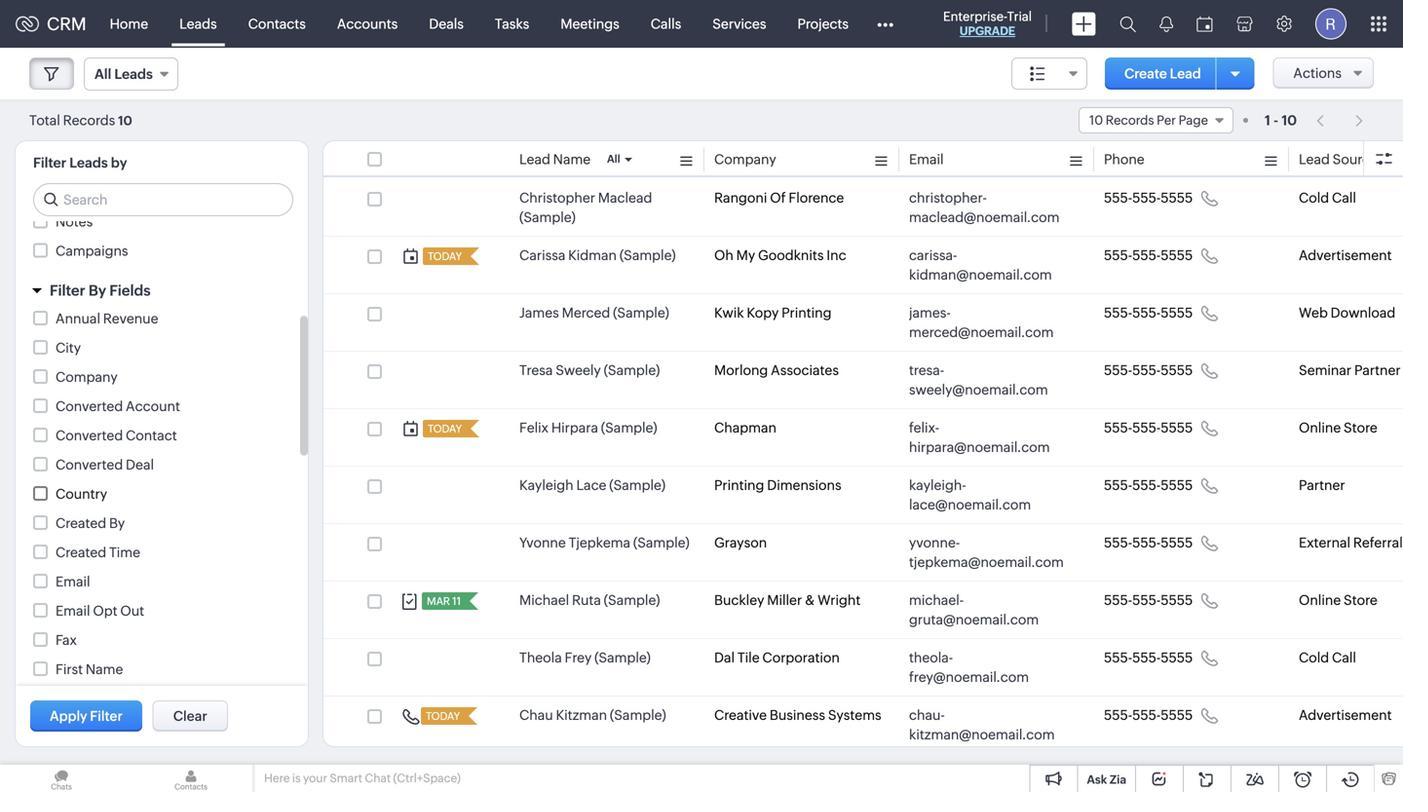 Task type: vqa. For each thing, say whether or not it's contained in the screenshot.


Task type: describe. For each thing, give the bounding box(es) containing it.
dal tile corporation
[[714, 650, 840, 666]]

enterprise-trial upgrade
[[944, 9, 1032, 38]]

(sample) for yvonne tjepkema (sample)
[[633, 535, 690, 551]]

ruta
[[572, 593, 601, 608]]

advertisement for chau- kitzman@noemail.com
[[1299, 708, 1392, 723]]

store for michael- gruta@noemail.com
[[1344, 593, 1378, 608]]

referral
[[1354, 535, 1403, 551]]

5555 for yvonne- tjepkema@noemail.com
[[1161, 535, 1193, 551]]

today link for felix
[[423, 420, 464, 438]]

search element
[[1108, 0, 1148, 48]]

online for michael- gruta@noemail.com
[[1299, 593, 1341, 608]]

1 horizontal spatial company
[[714, 152, 776, 167]]

filter inside apply filter button
[[90, 709, 123, 724]]

signals element
[[1148, 0, 1185, 48]]

Search text field
[[34, 184, 292, 215]]

michael- gruta@noemail.com link
[[909, 591, 1065, 630]]

total records 10
[[29, 113, 132, 128]]

10 records per page
[[1090, 113, 1209, 128]]

seminar
[[1299, 363, 1352, 378]]

logo image
[[16, 16, 39, 32]]

today for chau kitzman (sample)
[[426, 711, 460, 723]]

555-555-5555 for chau- kitzman@noemail.com
[[1104, 708, 1193, 723]]

kitzman@noemail.com
[[909, 727, 1055, 743]]

christopher maclead (sample) link
[[520, 188, 695, 227]]

creative
[[714, 708, 767, 723]]

frey
[[565, 650, 592, 666]]

1 vertical spatial partner
[[1299, 478, 1346, 493]]

chau-
[[909, 708, 945, 723]]

name for first name
[[86, 662, 123, 677]]

james
[[520, 305, 559, 321]]

accounts
[[337, 16, 398, 32]]

filter for filter leads by
[[33, 155, 66, 171]]

today link for carissa
[[423, 248, 464, 265]]

clear
[[173, 709, 207, 724]]

today for carissa kidman (sample)
[[428, 250, 462, 263]]

calls link
[[635, 0, 697, 47]]

frey@noemail.com
[[909, 670, 1029, 685]]

inc
[[827, 248, 847, 263]]

meetings
[[561, 16, 620, 32]]

create menu image
[[1072, 12, 1097, 36]]

5555 for michael- gruta@noemail.com
[[1161, 593, 1193, 608]]

florence
[[789, 190, 844, 206]]

records for total
[[63, 113, 115, 128]]

(sample) for tresa sweely (sample)
[[604, 363, 660, 378]]

hirpara
[[551, 420, 598, 436]]

buckley miller & wright
[[714, 593, 861, 608]]

fields
[[109, 282, 151, 299]]

accounts link
[[321, 0, 414, 47]]

grayson
[[714, 535, 767, 551]]

profile element
[[1304, 0, 1359, 47]]

all for all
[[607, 153, 620, 165]]

christopher
[[520, 190, 595, 206]]

-
[[1274, 113, 1279, 128]]

create
[[1125, 66, 1168, 81]]

tresa- sweely@noemail.com link
[[909, 361, 1065, 400]]

christopher maclead (sample)
[[520, 190, 652, 225]]

(sample) for chau kitzman (sample)
[[610, 708, 666, 723]]

hirpara@noemail.com
[[909, 440, 1050, 455]]

systems
[[828, 708, 882, 723]]

fax
[[56, 633, 77, 648]]

leads for filter leads by
[[69, 155, 108, 171]]

christopher-
[[909, 190, 987, 206]]

kayleigh- lace@noemail.com
[[909, 478, 1031, 513]]

converted account
[[56, 399, 180, 414]]

goodknits
[[758, 248, 824, 263]]

merced
[[562, 305, 610, 321]]

5555 for theola- frey@noemail.com
[[1161, 650, 1193, 666]]

home
[[110, 16, 148, 32]]

leads link
[[164, 0, 233, 47]]

advertisement for carissa- kidman@noemail.com
[[1299, 248, 1392, 263]]

michael ruta (sample)
[[520, 593, 660, 608]]

created for created by
[[56, 516, 106, 531]]

555-555-5555 for felix- hirpara@noemail.com
[[1104, 420, 1193, 436]]

1 horizontal spatial partner
[[1355, 363, 1401, 378]]

chau- kitzman@noemail.com
[[909, 708, 1055, 743]]

services link
[[697, 0, 782, 47]]

cold call for christopher- maclead@noemail.com
[[1299, 190, 1357, 206]]

seminar partner
[[1299, 363, 1401, 378]]

deals link
[[414, 0, 479, 47]]

2 horizontal spatial leads
[[179, 16, 217, 32]]

is
[[292, 772, 301, 785]]

time
[[109, 545, 140, 560]]

james- merced@noemail.com
[[909, 305, 1054, 340]]

carissa-
[[909, 248, 957, 263]]

1
[[1265, 113, 1271, 128]]

create lead button
[[1105, 58, 1221, 90]]

tjepkema@noemail.com
[[909, 555, 1064, 570]]

yvonne tjepkema (sample)
[[520, 535, 690, 551]]

campaigns
[[56, 243, 128, 259]]

555-555-5555 for kayleigh- lace@noemail.com
[[1104, 478, 1193, 493]]

row group containing christopher maclead (sample)
[[324, 179, 1404, 754]]

smart
[[330, 772, 363, 785]]

mar 11 link
[[422, 593, 463, 610]]

lace@noemail.com
[[909, 497, 1031, 513]]

deal
[[126, 457, 154, 473]]

records for 10
[[1106, 113, 1155, 128]]

theola- frey@noemail.com link
[[909, 648, 1065, 687]]

lead for lead name
[[520, 152, 551, 167]]

10 for 1 - 10
[[1282, 113, 1297, 128]]

sweely
[[556, 363, 601, 378]]

tresa
[[520, 363, 553, 378]]

felix-
[[909, 420, 940, 436]]

5555 for carissa- kidman@noemail.com
[[1161, 248, 1193, 263]]

lace
[[576, 478, 607, 493]]

kayleigh
[[520, 478, 574, 493]]

Other Modules field
[[865, 8, 907, 39]]

cold for theola- frey@noemail.com
[[1299, 650, 1330, 666]]

chapman
[[714, 420, 777, 436]]

555-555-5555 for carissa- kidman@noemail.com
[[1104, 248, 1193, 263]]

converted for converted contact
[[56, 428, 123, 443]]

theola- frey@noemail.com
[[909, 650, 1029, 685]]

kayleigh lace (sample)
[[520, 478, 666, 493]]

tresa- sweely@noemail.com
[[909, 363, 1048, 398]]

tasks
[[495, 16, 530, 32]]

felix hirpara (sample) link
[[520, 418, 657, 438]]

555-555-5555 for theola- frey@noemail.com
[[1104, 650, 1193, 666]]

555-555-5555 for yvonne- tjepkema@noemail.com
[[1104, 535, 1193, 551]]

meetings link
[[545, 0, 635, 47]]

printing dimensions
[[714, 478, 842, 493]]

today for felix hirpara (sample)
[[428, 423, 462, 435]]

chau- kitzman@noemail.com link
[[909, 706, 1065, 745]]

converted deal
[[56, 457, 154, 473]]

sweely@noemail.com
[[909, 382, 1048, 398]]

chats image
[[0, 765, 123, 792]]

(sample) for felix hirpara (sample)
[[601, 420, 657, 436]]

5555 for kayleigh- lace@noemail.com
[[1161, 478, 1193, 493]]

leads for all leads
[[114, 66, 153, 82]]



Task type: locate. For each thing, give the bounding box(es) containing it.
miller
[[767, 593, 802, 608]]

(sample) inside christopher maclead (sample)
[[520, 210, 576, 225]]

1 horizontal spatial leads
[[114, 66, 153, 82]]

2 5555 from the top
[[1161, 248, 1193, 263]]

company up rangoni
[[714, 152, 776, 167]]

1 vertical spatial filter
[[50, 282, 85, 299]]

(sample) for theola frey (sample)
[[595, 650, 651, 666]]

1 horizontal spatial name
[[553, 152, 591, 167]]

email
[[909, 152, 944, 167], [56, 574, 90, 590], [56, 603, 90, 619]]

per
[[1157, 113, 1176, 128]]

corporation
[[763, 650, 840, 666]]

0 vertical spatial advertisement
[[1299, 248, 1392, 263]]

leads inside field
[[114, 66, 153, 82]]

call for christopher- maclead@noemail.com
[[1332, 190, 1357, 206]]

all for all leads
[[95, 66, 111, 82]]

store down "seminar partner"
[[1344, 420, 1378, 436]]

0 vertical spatial all
[[95, 66, 111, 82]]

store for felix- hirpara@noemail.com
[[1344, 420, 1378, 436]]

services
[[713, 16, 767, 32]]

created down "country"
[[56, 516, 106, 531]]

online store down external referral
[[1299, 593, 1378, 608]]

0 horizontal spatial all
[[95, 66, 111, 82]]

5 5555 from the top
[[1161, 420, 1193, 436]]

10 5555 from the top
[[1161, 708, 1193, 723]]

(sample) right kidman
[[620, 248, 676, 263]]

1 vertical spatial printing
[[714, 478, 765, 493]]

mar
[[427, 596, 450, 608]]

here is your smart chat (ctrl+space)
[[264, 772, 461, 785]]

1 online from the top
[[1299, 420, 1341, 436]]

leads left by
[[69, 155, 108, 171]]

navigation
[[1307, 106, 1374, 135]]

1 vertical spatial today
[[428, 423, 462, 435]]

(sample) for carissa kidman (sample)
[[620, 248, 676, 263]]

carissa- kidman@noemail.com
[[909, 248, 1052, 283]]

your
[[303, 772, 327, 785]]

contacts link
[[233, 0, 321, 47]]

2 vertical spatial email
[[56, 603, 90, 619]]

(sample) right 'hirpara' on the left bottom of the page
[[601, 420, 657, 436]]

creative business systems
[[714, 708, 882, 723]]

enterprise-
[[944, 9, 1007, 24]]

2 online store from the top
[[1299, 593, 1378, 608]]

records up filter leads by
[[63, 113, 115, 128]]

1 vertical spatial converted
[[56, 428, 123, 443]]

(sample) right kitzman
[[610, 708, 666, 723]]

notes
[[56, 214, 93, 230]]

of
[[770, 190, 786, 206]]

crm
[[47, 14, 86, 34]]

10 for total records 10
[[118, 114, 132, 128]]

row group
[[324, 179, 1404, 754]]

filter inside filter by fields dropdown button
[[50, 282, 85, 299]]

2 store from the top
[[1344, 593, 1378, 608]]

(sample) right merced
[[613, 305, 669, 321]]

country
[[56, 486, 107, 502]]

3 5555 from the top
[[1161, 305, 1193, 321]]

1 horizontal spatial by
[[109, 516, 125, 531]]

10 Records Per Page field
[[1079, 107, 1234, 134]]

create menu element
[[1060, 0, 1108, 47]]

carissa kidman (sample)
[[520, 248, 676, 263]]

tresa sweely (sample)
[[520, 363, 660, 378]]

2 created from the top
[[56, 545, 106, 560]]

contacts
[[248, 16, 306, 32]]

rangoni
[[714, 190, 767, 206]]

(sample) for michael ruta (sample)
[[604, 593, 660, 608]]

business
[[770, 708, 826, 723]]

2 vertical spatial today link
[[421, 708, 462, 725]]

5555 for james- merced@noemail.com
[[1161, 305, 1193, 321]]

kayleigh-
[[909, 478, 967, 493]]

5555 for christopher- maclead@noemail.com
[[1161, 190, 1193, 206]]

james-
[[909, 305, 951, 321]]

0 vertical spatial online store
[[1299, 420, 1378, 436]]

1 vertical spatial name
[[86, 662, 123, 677]]

1 vertical spatial cold
[[1299, 650, 1330, 666]]

2 online from the top
[[1299, 593, 1341, 608]]

1 horizontal spatial lead
[[1170, 66, 1202, 81]]

zia
[[1110, 773, 1127, 787]]

0 horizontal spatial partner
[[1299, 478, 1346, 493]]

1 vertical spatial online store
[[1299, 593, 1378, 608]]

10 inside field
[[1090, 113, 1103, 128]]

555-555-5555 for christopher- maclead@noemail.com
[[1104, 190, 1193, 206]]

0 vertical spatial company
[[714, 152, 776, 167]]

0 horizontal spatial printing
[[714, 478, 765, 493]]

(sample) right tjepkema
[[633, 535, 690, 551]]

555-555-5555 for michael- gruta@noemail.com
[[1104, 593, 1193, 608]]

by up time
[[109, 516, 125, 531]]

kidman@noemail.com
[[909, 267, 1052, 283]]

0 horizontal spatial 10
[[118, 114, 132, 128]]

tresa-
[[909, 363, 945, 378]]

online store for michael- gruta@noemail.com
[[1299, 593, 1378, 608]]

0 horizontal spatial records
[[63, 113, 115, 128]]

0 vertical spatial cold call
[[1299, 190, 1357, 206]]

email down created time
[[56, 574, 90, 590]]

(sample) right frey
[[595, 650, 651, 666]]

chau kitzman (sample) link
[[520, 706, 666, 725]]

1 5555 from the top
[[1161, 190, 1193, 206]]

converted for converted deal
[[56, 457, 123, 473]]

web
[[1299, 305, 1328, 321]]

upgrade
[[960, 24, 1016, 38]]

apply filter
[[50, 709, 123, 724]]

1 cold call from the top
[[1299, 190, 1357, 206]]

tile
[[738, 650, 760, 666]]

call for theola- frey@noemail.com
[[1332, 650, 1357, 666]]

download
[[1331, 305, 1396, 321]]

10 inside total records 10
[[118, 114, 132, 128]]

lead up "christopher"
[[520, 152, 551, 167]]

lead name
[[520, 152, 591, 167]]

converted
[[56, 399, 123, 414], [56, 428, 123, 443], [56, 457, 123, 473]]

store
[[1344, 420, 1378, 436], [1344, 593, 1378, 608]]

search image
[[1120, 16, 1136, 32]]

filter by fields
[[50, 282, 151, 299]]

chau kitzman (sample)
[[520, 708, 666, 723]]

online for felix- hirpara@noemail.com
[[1299, 420, 1341, 436]]

converted for converted account
[[56, 399, 123, 414]]

0 horizontal spatial name
[[86, 662, 123, 677]]

page
[[1179, 113, 1209, 128]]

1 555-555-5555 from the top
[[1104, 190, 1193, 206]]

printing right the kopy
[[782, 305, 832, 321]]

opt
[[93, 603, 117, 619]]

online store down "seminar partner"
[[1299, 420, 1378, 436]]

dal
[[714, 650, 735, 666]]

all inside field
[[95, 66, 111, 82]]

10
[[1282, 113, 1297, 128], [1090, 113, 1103, 128], [118, 114, 132, 128]]

10 up by
[[118, 114, 132, 128]]

None field
[[1012, 58, 1088, 90]]

projects
[[798, 16, 849, 32]]

store down external referral
[[1344, 593, 1378, 608]]

printing up grayson
[[714, 478, 765, 493]]

email up christopher-
[[909, 152, 944, 167]]

calls
[[651, 16, 682, 32]]

leads down 'home' "link"
[[114, 66, 153, 82]]

carissa kidman (sample) link
[[520, 246, 676, 265]]

2 cold from the top
[[1299, 650, 1330, 666]]

All Leads field
[[84, 58, 178, 91]]

3 555-555-5555 from the top
[[1104, 305, 1193, 321]]

call
[[1332, 190, 1357, 206], [1332, 650, 1357, 666]]

7 5555 from the top
[[1161, 535, 1193, 551]]

0 horizontal spatial by
[[89, 282, 106, 299]]

merced@noemail.com
[[909, 325, 1054, 340]]

felix hirpara (sample)
[[520, 420, 657, 436]]

1 cold from the top
[[1299, 190, 1330, 206]]

2 vertical spatial filter
[[90, 709, 123, 724]]

michael-
[[909, 593, 964, 608]]

filter for filter by fields
[[50, 282, 85, 299]]

felix- hirpara@noemail.com
[[909, 420, 1050, 455]]

0 vertical spatial online
[[1299, 420, 1341, 436]]

5555 for felix- hirpara@noemail.com
[[1161, 420, 1193, 436]]

1 vertical spatial company
[[56, 369, 118, 385]]

4 555-555-5555 from the top
[[1104, 363, 1193, 378]]

1 vertical spatial all
[[607, 153, 620, 165]]

2 advertisement from the top
[[1299, 708, 1392, 723]]

by for created
[[109, 516, 125, 531]]

cold for christopher- maclead@noemail.com
[[1299, 190, 1330, 206]]

company down city
[[56, 369, 118, 385]]

10 right - on the top right
[[1282, 113, 1297, 128]]

lead right "create"
[[1170, 66, 1202, 81]]

theola
[[520, 650, 562, 666]]

5 555-555-5555 from the top
[[1104, 420, 1193, 436]]

email opt out
[[56, 603, 144, 619]]

6 5555 from the top
[[1161, 478, 1193, 493]]

lead for lead source
[[1299, 152, 1330, 167]]

(sample) right ruta
[[604, 593, 660, 608]]

by up the annual revenue
[[89, 282, 106, 299]]

records
[[63, 113, 115, 128], [1106, 113, 1155, 128]]

home link
[[94, 0, 164, 47]]

(sample) down "christopher"
[[520, 210, 576, 225]]

1 online store from the top
[[1299, 420, 1378, 436]]

signals image
[[1160, 16, 1174, 32]]

0 vertical spatial cold
[[1299, 190, 1330, 206]]

1 vertical spatial cold call
[[1299, 650, 1357, 666]]

2 vertical spatial today
[[426, 711, 460, 723]]

5555 for chau- kitzman@noemail.com
[[1161, 708, 1193, 723]]

9 555-555-5555 from the top
[[1104, 650, 1193, 666]]

tjepkema
[[569, 535, 631, 551]]

0 vertical spatial call
[[1332, 190, 1357, 206]]

1 converted from the top
[[56, 399, 123, 414]]

maclead
[[598, 190, 652, 206]]

0 vertical spatial printing
[[782, 305, 832, 321]]

0 vertical spatial email
[[909, 152, 944, 167]]

kopy
[[747, 305, 779, 321]]

filter right apply
[[90, 709, 123, 724]]

0 vertical spatial today
[[428, 250, 462, 263]]

name right the first
[[86, 662, 123, 677]]

records inside field
[[1106, 113, 1155, 128]]

2 vertical spatial leads
[[69, 155, 108, 171]]

james merced (sample)
[[520, 305, 669, 321]]

cold call for theola- frey@noemail.com
[[1299, 650, 1357, 666]]

created down created by at bottom
[[56, 545, 106, 560]]

1 vertical spatial leads
[[114, 66, 153, 82]]

partner right seminar
[[1355, 363, 1401, 378]]

partner up external
[[1299, 478, 1346, 493]]

kwik
[[714, 305, 744, 321]]

source
[[1333, 152, 1378, 167]]

1 vertical spatial today link
[[423, 420, 464, 438]]

1 vertical spatial email
[[56, 574, 90, 590]]

2 call from the top
[[1332, 650, 1357, 666]]

created for created time
[[56, 545, 106, 560]]

(sample) right sweely
[[604, 363, 660, 378]]

0 vertical spatial today link
[[423, 248, 464, 265]]

converted up "country"
[[56, 457, 123, 473]]

2 555-555-5555 from the top
[[1104, 248, 1193, 263]]

filter down total
[[33, 155, 66, 171]]

tresa sweely (sample) link
[[520, 361, 660, 380]]

2 horizontal spatial 10
[[1282, 113, 1297, 128]]

1 advertisement from the top
[[1299, 248, 1392, 263]]

(sample) right lace at the bottom of the page
[[609, 478, 666, 493]]

christopher- maclead@noemail.com
[[909, 190, 1060, 225]]

7 555-555-5555 from the top
[[1104, 535, 1193, 551]]

1 store from the top
[[1344, 420, 1378, 436]]

leads right home
[[179, 16, 217, 32]]

3 converted from the top
[[56, 457, 123, 473]]

by inside dropdown button
[[89, 282, 106, 299]]

1 horizontal spatial 10
[[1090, 113, 1103, 128]]

name up "christopher"
[[553, 152, 591, 167]]

(sample) for christopher maclead (sample)
[[520, 210, 576, 225]]

online store for felix- hirpara@noemail.com
[[1299, 420, 1378, 436]]

all up total records 10
[[95, 66, 111, 82]]

1 vertical spatial online
[[1299, 593, 1341, 608]]

0 horizontal spatial lead
[[520, 152, 551, 167]]

(sample) for james merced (sample)
[[613, 305, 669, 321]]

all leads
[[95, 66, 153, 82]]

2 converted from the top
[[56, 428, 123, 443]]

0 vertical spatial created
[[56, 516, 106, 531]]

6 555-555-5555 from the top
[[1104, 478, 1193, 493]]

2 horizontal spatial lead
[[1299, 152, 1330, 167]]

0 vertical spatial filter
[[33, 155, 66, 171]]

5555 for tresa- sweely@noemail.com
[[1161, 363, 1193, 378]]

all up maclead
[[607, 153, 620, 165]]

today link for chau
[[421, 708, 462, 725]]

by for filter
[[89, 282, 106, 299]]

yvonne tjepkema (sample) link
[[520, 533, 690, 553]]

1 call from the top
[[1332, 190, 1357, 206]]

10 left per
[[1090, 113, 1103, 128]]

1 vertical spatial call
[[1332, 650, 1357, 666]]

ask zia
[[1087, 773, 1127, 787]]

chau
[[520, 708, 553, 723]]

theola-
[[909, 650, 953, 666]]

gruta@noemail.com
[[909, 612, 1039, 628]]

converted up converted contact
[[56, 399, 123, 414]]

online down seminar
[[1299, 420, 1341, 436]]

dimensions
[[767, 478, 842, 493]]

wright
[[818, 593, 861, 608]]

4 5555 from the top
[[1161, 363, 1193, 378]]

555-555-5555 for tresa- sweely@noemail.com
[[1104, 363, 1193, 378]]

1 created from the top
[[56, 516, 106, 531]]

(sample) for kayleigh lace (sample)
[[609, 478, 666, 493]]

1 vertical spatial created
[[56, 545, 106, 560]]

cold
[[1299, 190, 1330, 206], [1299, 650, 1330, 666]]

0 vertical spatial store
[[1344, 420, 1378, 436]]

0 vertical spatial converted
[[56, 399, 123, 414]]

1 horizontal spatial records
[[1106, 113, 1155, 128]]

(ctrl+space)
[[393, 772, 461, 785]]

(sample) inside 'link'
[[609, 478, 666, 493]]

0 vertical spatial leads
[[179, 16, 217, 32]]

all
[[95, 66, 111, 82], [607, 153, 620, 165]]

1 horizontal spatial printing
[[782, 305, 832, 321]]

0 horizontal spatial company
[[56, 369, 118, 385]]

1 horizontal spatial all
[[607, 153, 620, 165]]

0 vertical spatial by
[[89, 282, 106, 299]]

name for lead name
[[553, 152, 591, 167]]

11
[[452, 596, 461, 608]]

0 vertical spatial partner
[[1355, 363, 1401, 378]]

8 555-555-5555 from the top
[[1104, 593, 1193, 608]]

9 5555 from the top
[[1161, 650, 1193, 666]]

christopher- maclead@noemail.com link
[[909, 188, 1065, 227]]

2 cold call from the top
[[1299, 650, 1357, 666]]

kayleigh- lace@noemail.com link
[[909, 476, 1065, 515]]

calendar image
[[1197, 16, 1213, 32]]

profile image
[[1316, 8, 1347, 39]]

555-555-5555 for james- merced@noemail.com
[[1104, 305, 1193, 321]]

today
[[428, 250, 462, 263], [428, 423, 462, 435], [426, 711, 460, 723]]

account
[[126, 399, 180, 414]]

1 vertical spatial advertisement
[[1299, 708, 1392, 723]]

email up "fax"
[[56, 603, 90, 619]]

1 vertical spatial store
[[1344, 593, 1378, 608]]

contacts image
[[130, 765, 252, 792]]

lead left source
[[1299, 152, 1330, 167]]

actions
[[1294, 65, 1342, 81]]

0 horizontal spatial leads
[[69, 155, 108, 171]]

filter up annual
[[50, 282, 85, 299]]

1 vertical spatial by
[[109, 516, 125, 531]]

records left per
[[1106, 113, 1155, 128]]

yvonne- tjepkema@noemail.com
[[909, 535, 1064, 570]]

0 vertical spatial name
[[553, 152, 591, 167]]

lead inside button
[[1170, 66, 1202, 81]]

online down external
[[1299, 593, 1341, 608]]

10 555-555-5555 from the top
[[1104, 708, 1193, 723]]

8 5555 from the top
[[1161, 593, 1193, 608]]

size image
[[1030, 65, 1046, 83]]

2 vertical spatial converted
[[56, 457, 123, 473]]

converted up converted deal
[[56, 428, 123, 443]]



